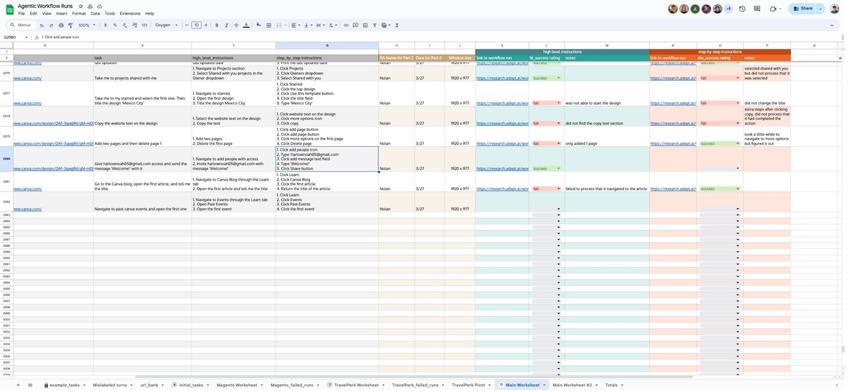 Task type: locate. For each thing, give the bounding box(es) containing it.
menu bar inside menu bar "banner"
[[16, 8, 157, 17]]

Menus field
[[7, 21, 37, 29]]

share. adept ai labs. anyone in this group with the link can open image
[[793, 6, 799, 11]]

merge cells image
[[276, 22, 282, 28]]

fill color image
[[255, 21, 262, 28]]

none text field inside name box (⌘ + j) element
[[2, 35, 24, 40]]

1 menu item from the left
[[16, 10, 27, 17]]

menu bar banner
[[0, 0, 845, 391]]

main toolbar
[[31, 0, 402, 332]]

1 horizontal spatial toolbar
[[38, 380, 632, 391]]

Star checkbox
[[77, 2, 85, 11]]

Font size text field
[[192, 22, 201, 29]]

sheets home image
[[5, 4, 15, 15]]

angela cha image
[[691, 5, 699, 13]]

7 menu item from the left
[[102, 10, 117, 17]]

menu item
[[16, 10, 27, 17], [27, 10, 40, 17], [40, 10, 54, 17], [54, 10, 70, 17], [70, 10, 88, 17], [88, 10, 102, 17], [102, 10, 117, 17], [117, 10, 143, 17], [143, 10, 157, 17]]

print (⌘p) image
[[58, 22, 64, 28]]

ben chafik image
[[669, 5, 677, 13]]

2 horizontal spatial toolbar
[[634, 380, 635, 391]]

2 toolbar from the left
[[38, 380, 632, 391]]

add sheet image
[[15, 383, 21, 388]]

menu bar
[[16, 8, 157, 17]]

5 menu item from the left
[[70, 10, 88, 17]]

None text field
[[2, 35, 24, 40]]

hide the menus (ctrl+shift+f) image
[[829, 22, 835, 28]]

select merge type image
[[283, 21, 287, 23]]

application
[[0, 0, 845, 391]]

add shortcut to drive image
[[87, 4, 93, 9]]

toolbar
[[12, 380, 37, 391], [38, 380, 632, 391], [634, 380, 635, 391]]

strikethrough (⌘+shift+x) image
[[233, 22, 239, 28]]

decrease font size (⌘+shift+comma) image
[[184, 22, 190, 28]]

create a filter image
[[372, 22, 378, 28]]

name box (⌘ + j) element
[[2, 34, 30, 41]]

michele murakami image
[[713, 5, 722, 13]]

1 toolbar from the left
[[12, 380, 37, 391]]

0 horizontal spatial toolbar
[[12, 380, 37, 391]]

font list. oxygen selected. option
[[155, 21, 172, 29]]

giulia masi image
[[702, 5, 711, 13]]

2 menu item from the left
[[27, 10, 40, 17]]

functions image
[[394, 21, 401, 29]]

None text field
[[42, 34, 841, 42]]

bold (⌘b) image
[[214, 22, 220, 28]]



Task type: vqa. For each thing, say whether or not it's contained in the screenshot.
'Star' Checkbox
yes



Task type: describe. For each thing, give the bounding box(es) containing it.
insert comment (⌘+option+m) image
[[353, 22, 359, 28]]

borders image
[[266, 21, 272, 29]]

9 menu item from the left
[[143, 10, 157, 17]]

decrease decimal places image
[[122, 22, 128, 28]]

6 menu item from the left
[[88, 10, 102, 17]]

increase font size (⌘+shift+period) image
[[203, 22, 209, 28]]

quick sharing actions image
[[819, 9, 821, 17]]

text color image
[[243, 21, 250, 28]]

Rename text field
[[16, 2, 76, 10]]

star image
[[78, 4, 84, 9]]

paint format image
[[68, 22, 74, 28]]

show all comments image
[[754, 5, 761, 12]]

Font size field
[[192, 21, 204, 29]]

katherine seehafer image
[[680, 5, 688, 13]]

3 menu item from the left
[[40, 10, 54, 17]]

increase decimal places image
[[132, 22, 137, 28]]

all sheets image
[[25, 381, 35, 390]]

insert link (⌘k) image
[[343, 22, 349, 28]]

3 toolbar from the left
[[634, 380, 635, 391]]

insert chart image
[[362, 22, 368, 28]]

italic (⌘i) image
[[224, 22, 230, 28]]

Zoom text field
[[77, 21, 91, 29]]

last edit was made seconds ago by michelle dermenjian image
[[739, 5, 746, 12]]

4 menu item from the left
[[54, 10, 70, 17]]

document status: saved to drive. image
[[97, 4, 103, 9]]

8 menu item from the left
[[117, 10, 143, 17]]

Zoom field
[[76, 21, 98, 30]]

redo (⌘y) image
[[49, 22, 54, 28]]



